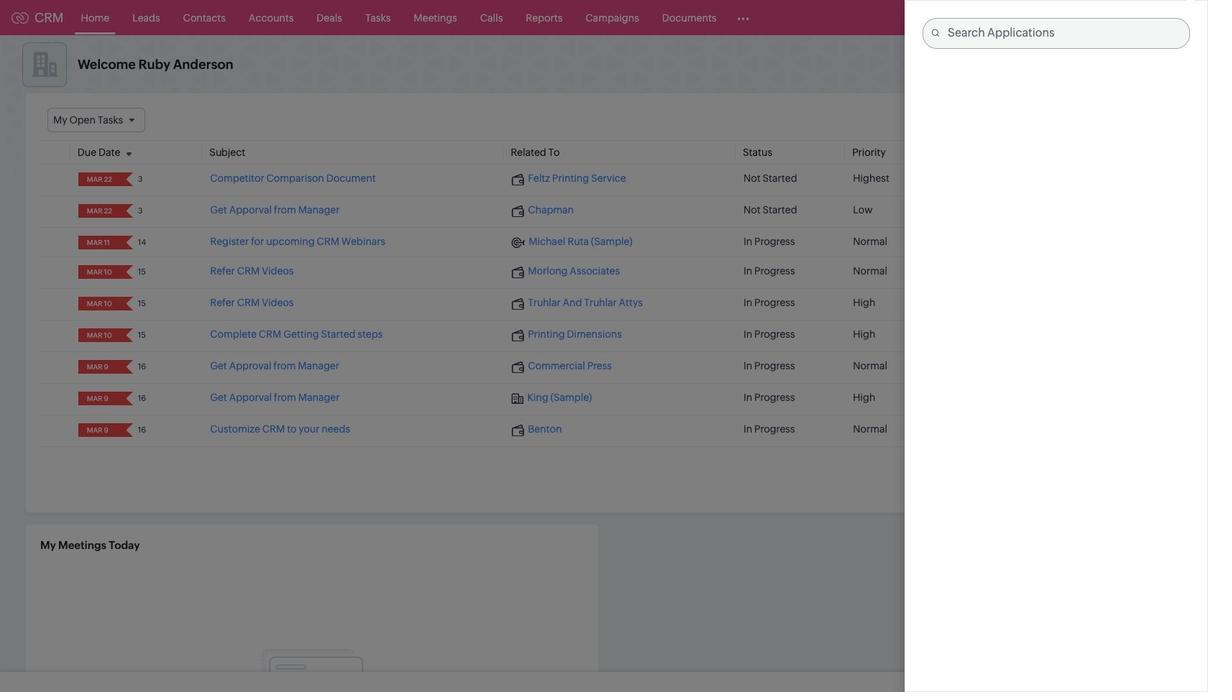 Task type: describe. For each thing, give the bounding box(es) containing it.
profile element
[[1135, 0, 1175, 35]]

Search Applications text field
[[939, 19, 1190, 48]]

create menu image
[[991, 9, 1009, 26]]

search element
[[1018, 0, 1047, 35]]

logo image
[[12, 12, 29, 23]]

search image
[[1026, 12, 1039, 24]]



Task type: vqa. For each thing, say whether or not it's contained in the screenshot.
Search Applications text box
yes



Task type: locate. For each thing, give the bounding box(es) containing it.
create menu element
[[982, 0, 1018, 35]]

calendar image
[[1056, 12, 1068, 23]]

profile image
[[1144, 6, 1167, 29]]

None field
[[83, 173, 116, 186], [83, 204, 116, 218], [83, 236, 116, 250], [83, 266, 116, 279], [83, 297, 116, 311], [83, 329, 116, 342], [83, 360, 116, 374], [83, 392, 116, 406], [83, 424, 116, 437], [83, 173, 116, 186], [83, 204, 116, 218], [83, 236, 116, 250], [83, 266, 116, 279], [83, 297, 116, 311], [83, 329, 116, 342], [83, 360, 116, 374], [83, 392, 116, 406], [83, 424, 116, 437]]



